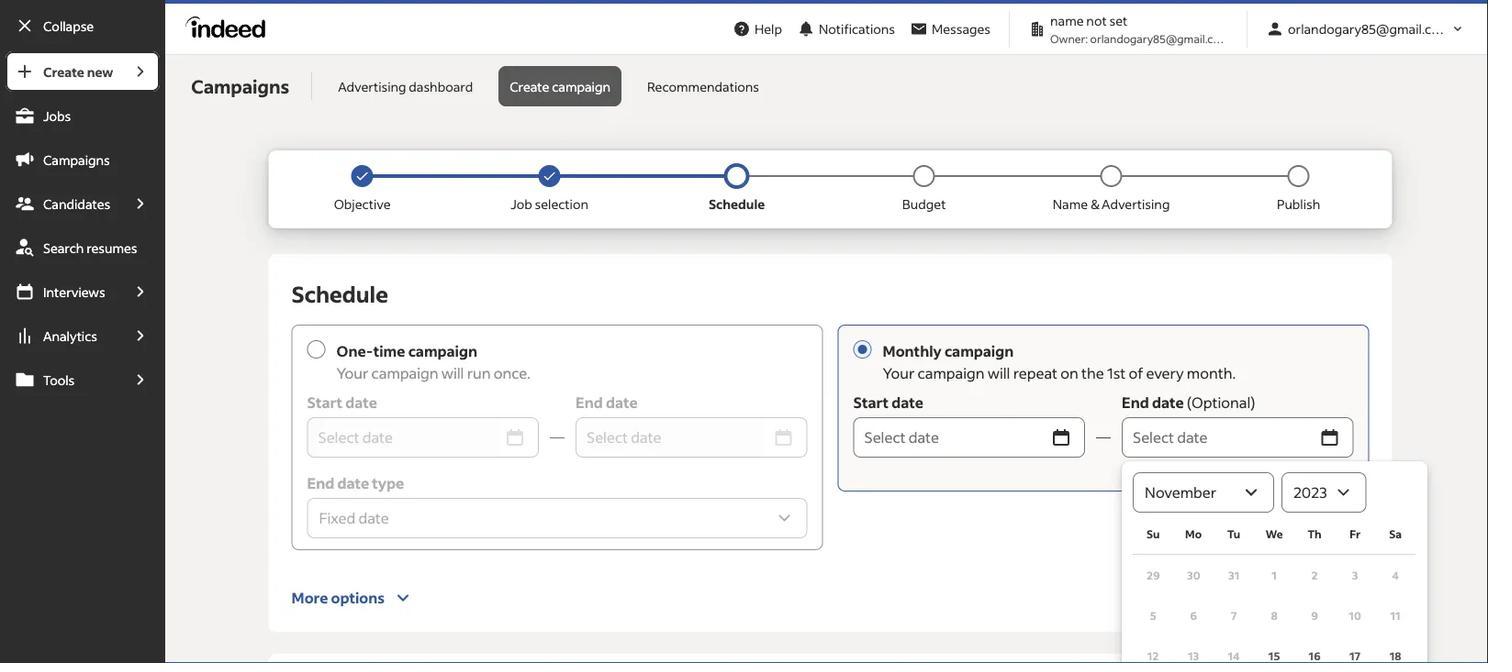 Task type: locate. For each thing, give the bounding box(es) containing it.
1 button
[[1254, 556, 1295, 596]]

campaigns
[[191, 75, 289, 99], [43, 152, 110, 168]]

1 your from the left
[[337, 365, 369, 383]]

help button
[[725, 12, 790, 46]]

1 will from the left
[[441, 365, 464, 383]]

menu bar containing create new
[[0, 51, 165, 664]]

on
[[1061, 365, 1079, 383]]

your down one-
[[337, 365, 369, 383]]

new
[[87, 63, 113, 80]]

create
[[43, 63, 84, 80], [510, 79, 550, 95]]

0 vertical spatial advertising
[[338, 79, 406, 95]]

one-
[[337, 343, 374, 361]]

create inside "link"
[[510, 79, 550, 95]]

None radio
[[307, 341, 326, 360], [854, 341, 872, 360], [307, 341, 326, 360], [854, 341, 872, 360]]

1 horizontal spatial date
[[892, 394, 924, 413]]

grid
[[1133, 514, 1416, 664]]

0 horizontal spatial create
[[43, 63, 84, 80]]

0 horizontal spatial end
[[307, 475, 334, 494]]

campaign inside create campaign "link"
[[552, 79, 611, 95]]

analytics
[[43, 328, 97, 344]]

0 horizontal spatial will
[[441, 365, 464, 383]]

notifications
[[819, 21, 895, 38]]

will left repeat
[[988, 365, 1011, 383]]

end left type
[[307, 475, 334, 494]]

0 horizontal spatial advertising
[[338, 79, 406, 95]]

create for create campaign
[[510, 79, 550, 95]]

your inside the one-time campaign your campaign will run once.
[[337, 365, 369, 383]]

interviews
[[43, 284, 105, 300]]

create right dashboard
[[510, 79, 550, 95]]

0 horizontal spatial orlandogary85@gmail.com
[[1091, 32, 1230, 46]]

date down every
[[1152, 394, 1184, 413]]

&
[[1091, 197, 1099, 213]]

job
[[511, 197, 532, 213]]

2 your from the left
[[883, 365, 915, 383]]

7
[[1231, 609, 1237, 624]]

interviews link
[[6, 272, 121, 312]]

4 button
[[1376, 556, 1416, 596]]

advertising
[[338, 79, 406, 95], [1102, 197, 1170, 213]]

choose a date image
[[1051, 427, 1073, 450]]

more
[[292, 590, 328, 608]]

3 button
[[1335, 556, 1376, 596]]

collapse button
[[6, 6, 160, 46]]

2 horizontal spatial date
[[1152, 394, 1184, 413]]

tools
[[43, 372, 75, 388]]

date for start date
[[892, 394, 924, 413]]

start
[[854, 394, 889, 413]]

orlandogary85@gmail.com inside orlandogary85@gmail.com "dropdown button"
[[1288, 21, 1451, 38]]

0 vertical spatial schedule
[[709, 197, 765, 213]]

end
[[1122, 394, 1149, 413], [307, 475, 334, 494]]

campaign
[[552, 79, 611, 95], [408, 343, 478, 361], [945, 343, 1014, 361], [372, 365, 438, 383], [918, 365, 985, 383]]

2 will from the left
[[988, 365, 1011, 383]]

10 button
[[1335, 596, 1376, 637]]

1 horizontal spatial campaigns
[[191, 75, 289, 99]]

will
[[441, 365, 464, 383], [988, 365, 1011, 383]]

1 horizontal spatial advertising
[[1102, 197, 1170, 213]]

name
[[1051, 13, 1084, 29]]

1 horizontal spatial select date field
[[576, 418, 767, 459]]

end down of
[[1122, 394, 1149, 413]]

Start date field
[[854, 418, 1045, 459]]

date
[[892, 394, 924, 413], [1152, 394, 1184, 413], [337, 475, 369, 494]]

1 horizontal spatial create
[[510, 79, 550, 95]]

campaigns down indeed home image
[[191, 75, 289, 99]]

10
[[1349, 609, 1362, 624]]

date for end date type
[[337, 475, 369, 494]]

orlandogary85@gmail.com
[[1288, 21, 1451, 38], [1091, 32, 1230, 46]]

0 horizontal spatial select date field
[[307, 418, 499, 459]]

set
[[1110, 13, 1128, 29]]

create for create new
[[43, 63, 84, 80]]

group
[[165, 0, 1489, 4]]

0 horizontal spatial date
[[337, 475, 369, 494]]

advertising left dashboard
[[338, 79, 406, 95]]

advertising dashboard link
[[327, 67, 484, 107]]

1 vertical spatial campaigns
[[43, 152, 110, 168]]

31
[[1229, 569, 1240, 583]]

jobs link
[[6, 96, 160, 136]]

campaigns up candidates
[[43, 152, 110, 168]]

your
[[337, 365, 369, 383], [883, 365, 915, 383]]

advertising right &
[[1102, 197, 1170, 213]]

will left run
[[441, 365, 464, 383]]

resumes
[[86, 240, 137, 256]]

schedule
[[709, 197, 765, 213], [292, 280, 388, 309]]

candidates link
[[6, 184, 121, 224]]

31 button
[[1214, 556, 1254, 596]]

tools link
[[6, 360, 121, 400]]

end date (optional)
[[1122, 394, 1256, 413]]

0 horizontal spatial schedule
[[292, 280, 388, 309]]

start date
[[854, 394, 924, 413]]

advertising dashboard
[[338, 79, 473, 95]]

1 horizontal spatial your
[[883, 365, 915, 383]]

0 vertical spatial end
[[1122, 394, 1149, 413]]

Select date field
[[307, 418, 499, 459], [576, 418, 767, 459], [1122, 418, 1314, 459]]

0 horizontal spatial your
[[337, 365, 369, 383]]

repeat
[[1013, 365, 1058, 383]]

one-time campaign your campaign will run once.
[[337, 343, 530, 383]]

create left new
[[43, 63, 84, 80]]

campaigns link
[[6, 140, 160, 180]]

job selection
[[511, 197, 589, 213]]

1 horizontal spatial end
[[1122, 394, 1149, 413]]

11
[[1391, 609, 1401, 624]]

2 horizontal spatial select date field
[[1122, 418, 1314, 459]]

2 select date field from the left
[[576, 418, 767, 459]]

your down "monthly"
[[883, 365, 915, 383]]

1 vertical spatial schedule
[[292, 280, 388, 309]]

date right "start"
[[892, 394, 924, 413]]

budget
[[903, 197, 946, 213]]

1 vertical spatial end
[[307, 475, 334, 494]]

create new
[[43, 63, 113, 80]]

1 horizontal spatial orlandogary85@gmail.com
[[1288, 21, 1451, 38]]

9
[[1312, 609, 1318, 624]]

menu bar
[[0, 51, 165, 664]]

choose a date image
[[1319, 427, 1341, 450]]

date left type
[[337, 475, 369, 494]]

1 horizontal spatial will
[[988, 365, 1011, 383]]

orlandogary85@gmail.com button
[[1259, 12, 1474, 46]]

of
[[1129, 365, 1144, 383]]



Task type: describe. For each thing, give the bounding box(es) containing it.
30
[[1187, 569, 1201, 583]]

8
[[1271, 609, 1278, 624]]

2 button
[[1295, 556, 1335, 596]]

notifications button
[[790, 9, 903, 50]]

end for end date (optional)
[[1122, 394, 1149, 413]]

we
[[1266, 528, 1283, 542]]

name not set owner: orlandogary85@gmail.com
[[1051, 13, 1230, 46]]

end for end date type
[[307, 475, 334, 494]]

th
[[1308, 528, 1322, 542]]

7 button
[[1214, 596, 1254, 637]]

create new link
[[6, 51, 121, 92]]

once.
[[494, 365, 530, 383]]

1 select date field from the left
[[307, 418, 499, 459]]

grid containing su
[[1133, 514, 1416, 664]]

name not set owner: orlandogary85@gmail.com element
[[1021, 11, 1236, 47]]

29
[[1147, 569, 1160, 583]]

recommendations
[[647, 79, 759, 95]]

monthly
[[883, 343, 942, 361]]

create campaign
[[510, 79, 611, 95]]

search resumes link
[[6, 228, 160, 268]]

su
[[1147, 528, 1160, 542]]

type
[[372, 475, 404, 494]]

name & advertising
[[1053, 197, 1170, 213]]

search
[[43, 240, 84, 256]]

6 button
[[1174, 596, 1214, 637]]

selection
[[535, 197, 589, 213]]

search resumes
[[43, 240, 137, 256]]

8 button
[[1254, 596, 1295, 637]]

analytics link
[[6, 316, 121, 356]]

jobs
[[43, 107, 71, 124]]

name
[[1053, 197, 1088, 213]]

date for end date (optional)
[[1152, 394, 1184, 413]]

end date type
[[307, 475, 404, 494]]

fr
[[1350, 528, 1361, 542]]

candidates
[[43, 196, 110, 212]]

time
[[374, 343, 405, 361]]

5
[[1150, 609, 1157, 624]]

recommendations link
[[636, 67, 770, 107]]

the
[[1082, 365, 1104, 383]]

9 button
[[1295, 596, 1335, 637]]

not
[[1087, 13, 1107, 29]]

6
[[1190, 609, 1197, 624]]

mo
[[1186, 528, 1202, 542]]

4
[[1392, 569, 1399, 583]]

objective
[[334, 197, 391, 213]]

1
[[1272, 569, 1277, 583]]

2
[[1312, 569, 1318, 583]]

month.
[[1187, 365, 1236, 383]]

1 horizontal spatial schedule
[[709, 197, 765, 213]]

1st
[[1107, 365, 1126, 383]]

11 button
[[1376, 596, 1416, 637]]

more options
[[292, 590, 385, 608]]

tu
[[1228, 528, 1241, 542]]

3 select date field from the left
[[1122, 418, 1314, 459]]

options
[[331, 590, 385, 608]]

orlandogary85@gmail.com inside name not set owner: orlandogary85@gmail.com
[[1091, 32, 1230, 46]]

sa
[[1390, 528, 1402, 542]]

1 vertical spatial advertising
[[1102, 197, 1170, 213]]

messages link
[[903, 12, 998, 46]]

collapse
[[43, 17, 94, 34]]

0 vertical spatial campaigns
[[191, 75, 289, 99]]

publish
[[1277, 197, 1321, 213]]

30 button
[[1174, 556, 1214, 596]]

messages
[[932, 21, 991, 38]]

5 button
[[1133, 596, 1174, 637]]

every
[[1146, 365, 1184, 383]]

indeed home image
[[186, 17, 274, 39]]

will inside the one-time campaign your campaign will run once.
[[441, 365, 464, 383]]

will inside monthly campaign your campaign will repeat on the 1st of every month.
[[988, 365, 1011, 383]]

0 horizontal spatial campaigns
[[43, 152, 110, 168]]

29 button
[[1133, 556, 1174, 596]]

owner:
[[1051, 32, 1088, 46]]

your inside monthly campaign your campaign will repeat on the 1st of every month.
[[883, 365, 915, 383]]

more options button
[[292, 566, 414, 610]]

3
[[1352, 569, 1359, 583]]

run
[[467, 365, 491, 383]]

help
[[755, 21, 782, 38]]

(optional)
[[1187, 394, 1256, 413]]



Task type: vqa. For each thing, say whether or not it's contained in the screenshot.
HIRING INSIGHTS link
no



